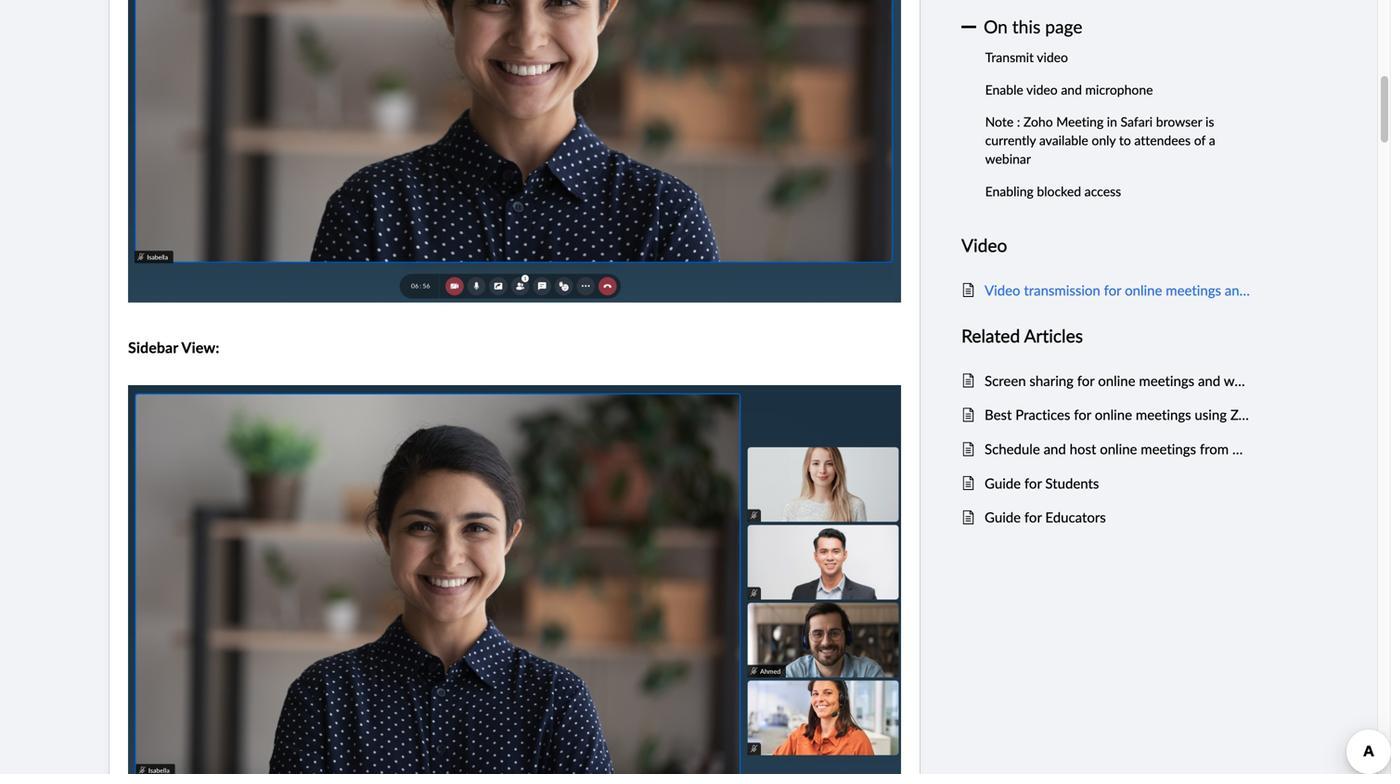 Task type: describe. For each thing, give the bounding box(es) containing it.
enabling
[[985, 182, 1034, 200]]

guide for guide for educators
[[985, 508, 1021, 527]]

host
[[1070, 439, 1096, 458]]

transmit
[[985, 48, 1034, 66]]

enable
[[985, 81, 1024, 98]]

related articles heading
[[962, 321, 1250, 350]]

practices
[[1016, 405, 1071, 424]]

a
[[1209, 131, 1216, 149]]

to
[[1119, 131, 1131, 149]]

only
[[1092, 131, 1116, 149]]

blocked
[[1037, 182, 1081, 200]]

meetings for practices
[[1136, 405, 1191, 424]]

online for and
[[1100, 439, 1137, 458]]

page
[[1045, 15, 1083, 39]]

transmit video
[[985, 48, 1068, 66]]

zoho for best practices for online meetings using zoho meeting
[[1231, 405, 1262, 424]]

:
[[1017, 113, 1020, 131]]

online for transmission
[[1125, 281, 1162, 300]]

projects
[[1268, 439, 1317, 458]]

from
[[1200, 439, 1229, 458]]

for up guide for educators
[[1025, 474, 1042, 493]]

for for transmission
[[1104, 281, 1121, 300]]

guide for students link
[[985, 472, 1250, 494]]

sidebar
[[128, 338, 178, 356]]

webinar
[[985, 150, 1031, 168]]

view:
[[181, 338, 219, 356]]

screen
[[985, 371, 1026, 390]]

of
[[1194, 131, 1206, 149]]

transmit video link
[[985, 41, 1068, 73]]

meetings for sharing
[[1139, 371, 1195, 390]]

schedule and host online meetings from zoho projects
[[985, 439, 1317, 458]]

guide for educators link
[[985, 506, 1250, 529]]

enabling blocked access
[[985, 182, 1121, 200]]

best practices for online meetings using zoho meeting
[[985, 405, 1316, 424]]

attendees
[[1135, 131, 1191, 149]]

related
[[962, 323, 1020, 347]]

note
[[985, 113, 1014, 131]]

best
[[985, 405, 1012, 424]]

sidebar view:
[[128, 338, 219, 356]]

enabling blocked access link
[[985, 175, 1121, 207]]

and inside schedule and host online meetings from zoho projects link
[[1044, 439, 1066, 458]]

video transmission for online meetings and webinars link
[[985, 279, 1306, 302]]



Task type: locate. For each thing, give the bounding box(es) containing it.
zoho for schedule and host online meetings from zoho projects
[[1233, 439, 1264, 458]]

zoho right from
[[1233, 439, 1264, 458]]

1 guide from the top
[[985, 474, 1021, 493]]

2 guide from the top
[[985, 508, 1021, 527]]

meeting inside note : zoho meeting in safari browser is currently available only to attendees of a webinar
[[1056, 113, 1104, 131]]

1 horizontal spatial meeting
[[1266, 405, 1316, 424]]

online for practices
[[1095, 405, 1132, 424]]

enable video and microphone
[[985, 81, 1153, 98]]

for
[[1104, 281, 1121, 300], [1077, 371, 1095, 390], [1074, 405, 1091, 424], [1025, 474, 1042, 493], [1025, 508, 1042, 527]]

educators
[[1045, 508, 1106, 527]]

meeting
[[1056, 113, 1104, 131], [1266, 405, 1316, 424]]

available
[[1039, 131, 1089, 149]]

webinars for video
[[1251, 281, 1306, 300]]

guide for students
[[985, 474, 1099, 493]]

meetings for transmission
[[1166, 281, 1221, 300]]

1 vertical spatial webinars
[[1224, 371, 1279, 390]]

webinars for related articles
[[1224, 371, 1279, 390]]

guide
[[985, 474, 1021, 493], [985, 508, 1021, 527]]

online down related articles heading
[[1098, 371, 1136, 390]]

for down video heading
[[1104, 281, 1121, 300]]

currently
[[985, 131, 1036, 149]]

is
[[1206, 113, 1214, 131]]

online for sharing
[[1098, 371, 1136, 390]]

guide down guide for students
[[985, 508, 1021, 527]]

video for transmit
[[1037, 48, 1068, 66]]

guide down schedule
[[985, 474, 1021, 493]]

video down "enabling"
[[962, 233, 1007, 257]]

meetings inside the best practices for online meetings using zoho meeting link
[[1136, 405, 1191, 424]]

schedule
[[985, 439, 1040, 458]]

video transmission for online meetings and webinars
[[985, 281, 1306, 300]]

online down video heading
[[1125, 281, 1162, 300]]

zoho inside note : zoho meeting in safari browser is currently available only to attendees of a webinar
[[1024, 113, 1053, 131]]

video for video
[[962, 233, 1007, 257]]

video for enable
[[1027, 81, 1058, 98]]

for down guide for students
[[1025, 508, 1042, 527]]

guide for educators
[[985, 508, 1106, 527]]

this
[[1012, 15, 1041, 39]]

meeting inside the best practices for online meetings using zoho meeting link
[[1266, 405, 1316, 424]]

enable video and microphone link
[[985, 73, 1153, 106]]

browser
[[1156, 113, 1202, 131]]

meetings inside screen sharing for online meetings and webinars link
[[1139, 371, 1195, 390]]

0 vertical spatial video
[[962, 233, 1007, 257]]

microphone
[[1085, 81, 1153, 98]]

for up host
[[1074, 405, 1091, 424]]

and inside enable video and microphone link
[[1061, 81, 1082, 98]]

online down screen sharing for online meetings and webinars link on the right of page
[[1095, 405, 1132, 424]]

1 vertical spatial meeting
[[1266, 405, 1316, 424]]

for for practices
[[1074, 405, 1091, 424]]

meetings inside schedule and host online meetings from zoho projects link
[[1141, 439, 1196, 458]]

1 vertical spatial video
[[1027, 81, 1058, 98]]

on this page
[[984, 15, 1083, 39]]

students
[[1045, 474, 1099, 493]]

using
[[1195, 405, 1227, 424]]

and inside screen sharing for online meetings and webinars link
[[1198, 371, 1221, 390]]

safari
[[1121, 113, 1153, 131]]

0 horizontal spatial meeting
[[1056, 113, 1104, 131]]

video heading
[[962, 231, 1250, 259]]

zoho right using
[[1231, 405, 1262, 424]]

meetings for and
[[1141, 439, 1196, 458]]

online
[[1125, 281, 1162, 300], [1098, 371, 1136, 390], [1095, 405, 1132, 424], [1100, 439, 1137, 458]]

video up 'related'
[[985, 281, 1021, 300]]

schedule and host online meetings from zoho projects link
[[985, 438, 1317, 460]]

1 vertical spatial guide
[[985, 508, 1021, 527]]

0 vertical spatial meeting
[[1056, 113, 1104, 131]]

video inside video heading
[[962, 233, 1007, 257]]

on
[[984, 15, 1008, 39]]

articles
[[1024, 323, 1083, 347]]

meetings inside video transmission for online meetings and webinars link
[[1166, 281, 1221, 300]]

online up the guide for students link on the bottom right of page
[[1100, 439, 1137, 458]]

meeting up the projects
[[1266, 405, 1316, 424]]

in
[[1107, 113, 1117, 131]]

video down page
[[1037, 48, 1068, 66]]

video down transmit video link
[[1027, 81, 1058, 98]]

1 vertical spatial zoho
[[1231, 405, 1262, 424]]

2 vertical spatial zoho
[[1233, 439, 1264, 458]]

screen sharing for online meetings and webinars link
[[985, 370, 1279, 392]]

for right sharing
[[1077, 371, 1095, 390]]

zoho
[[1024, 113, 1053, 131], [1231, 405, 1262, 424], [1233, 439, 1264, 458]]

note : zoho meeting in safari browser is currently available only to attendees of a webinar
[[985, 113, 1216, 168]]

video
[[962, 233, 1007, 257], [985, 281, 1021, 300]]

for for sharing
[[1077, 371, 1095, 390]]

video
[[1037, 48, 1068, 66], [1027, 81, 1058, 98]]

screen sharing for online meetings and webinars
[[985, 371, 1279, 390]]

video for video transmission for online meetings and webinars
[[985, 281, 1021, 300]]

video inside video transmission for online meetings and webinars link
[[985, 281, 1021, 300]]

1 vertical spatial video
[[985, 281, 1021, 300]]

meeting up available
[[1056, 113, 1104, 131]]

webinars
[[1251, 281, 1306, 300], [1224, 371, 1279, 390]]

guide inside the guide for students link
[[985, 474, 1021, 493]]

sharing
[[1030, 371, 1074, 390]]

and
[[1061, 81, 1082, 98], [1225, 281, 1247, 300], [1198, 371, 1221, 390], [1044, 439, 1066, 458]]

best practices for online meetings using zoho meeting link
[[985, 404, 1316, 426]]

0 vertical spatial video
[[1037, 48, 1068, 66]]

0 vertical spatial zoho
[[1024, 113, 1053, 131]]

note : zoho meeting in safari browser is currently available only to attendees of a webinar link
[[985, 106, 1250, 175]]

access
[[1085, 182, 1121, 200]]

0 vertical spatial guide
[[985, 474, 1021, 493]]

0 vertical spatial webinars
[[1251, 281, 1306, 300]]

related articles
[[962, 323, 1083, 347]]

zoho right :
[[1024, 113, 1053, 131]]

meetings
[[1166, 281, 1221, 300], [1139, 371, 1195, 390], [1136, 405, 1191, 424], [1141, 439, 1196, 458]]

transmission
[[1024, 281, 1101, 300]]

guide for guide for students
[[985, 474, 1021, 493]]

guide inside guide for educators link
[[985, 508, 1021, 527]]

and inside video transmission for online meetings and webinars link
[[1225, 281, 1247, 300]]



Task type: vqa. For each thing, say whether or not it's contained in the screenshot.
User Preference 'element'
no



